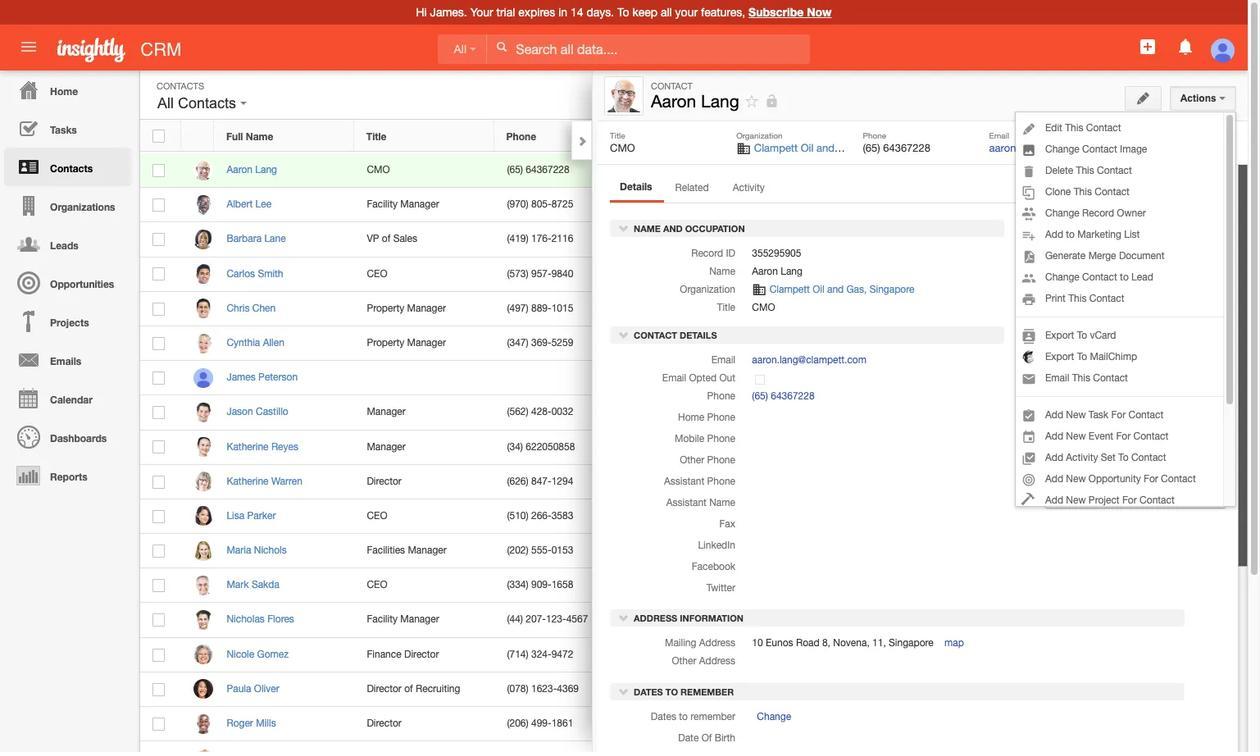 Task type: locate. For each thing, give the bounding box(es) containing it.
james down 13-nov-23
[[1071, 349, 1101, 361]]

2 ceo from the top
[[367, 510, 388, 522]]

0 vertical spatial 13-
[[1022, 284, 1037, 295]]

1 manager cell from the top
[[354, 396, 495, 430]]

facility manager cell
[[354, 188, 495, 223], [354, 603, 495, 638]]

1 horizontal spatial 13-
[[1071, 333, 1086, 344]]

linkedin
[[698, 540, 736, 551]]

follow image for callen@ocair.com
[[928, 336, 944, 352]]

19 row from the top
[[140, 742, 997, 752]]

out
[[720, 372, 736, 384]]

projects link
[[4, 302, 131, 340]]

manager inside facilities manager cell
[[408, 545, 447, 556]]

0 vertical spatial aaron lang
[[651, 91, 740, 111]]

trial
[[497, 6, 515, 19]]

1 horizontal spatial map
[[1123, 473, 1145, 485]]

3 ceo cell from the top
[[354, 569, 495, 603]]

barbara lane link
[[227, 233, 294, 245]]

parker
[[247, 510, 276, 522]]

1 follow image from the top
[[928, 163, 944, 179]]

2 property manager from the top
[[367, 337, 446, 349]]

0 horizontal spatial (65) 64367228 link
[[752, 390, 815, 402]]

organization left tag
[[737, 130, 783, 140]]

of inside cell
[[382, 233, 391, 245]]

2 chevron down image from the top
[[618, 329, 630, 340]]

add new event for contact link
[[1016, 426, 1224, 447]]

10 row from the top
[[140, 430, 997, 465]]

0 vertical spatial notes
[[1117, 217, 1143, 228]]

6 row from the top
[[140, 292, 997, 326]]

manager for (347) 369-5259
[[407, 337, 446, 349]]

paula oliver
[[227, 683, 279, 695]]

aaron down full
[[227, 164, 253, 176]]

None checkbox
[[153, 164, 165, 177], [153, 199, 165, 212], [153, 233, 165, 246], [153, 268, 165, 281], [153, 302, 165, 315], [153, 406, 165, 419], [153, 441, 165, 454], [153, 510, 165, 523], [153, 579, 165, 592], [153, 683, 165, 696], [153, 718, 165, 731], [153, 164, 165, 177], [153, 199, 165, 212], [153, 233, 165, 246], [153, 268, 165, 281], [153, 302, 165, 315], [153, 406, 165, 419], [153, 441, 165, 454], [153, 510, 165, 523], [153, 579, 165, 592], [153, 683, 165, 696], [153, 718, 165, 731]]

64367228 inside 'phone (65) 64367228'
[[884, 142, 931, 154]]

map right 11,
[[945, 637, 964, 649]]

1 vertical spatial 10
[[752, 637, 763, 649]]

1 property manager from the top
[[367, 302, 446, 314]]

0 horizontal spatial novena,
[[834, 637, 870, 649]]

1 horizontal spatial novena,
[[1156, 457, 1193, 468]]

address for other address
[[699, 656, 736, 667]]

4 add from the top
[[1046, 452, 1064, 463]]

director for (626)'s director cell
[[367, 475, 402, 487]]

1 vertical spatial activity
[[1067, 452, 1099, 463]]

5 row from the top
[[140, 257, 997, 292]]

17 row from the top
[[140, 672, 997, 707]]

activity
[[733, 182, 765, 194], [1067, 452, 1099, 463]]

ceo down facilities
[[367, 579, 388, 591]]

row containing james peterson
[[140, 361, 997, 396]]

row
[[140, 121, 997, 152], [140, 153, 997, 188], [140, 188, 997, 223], [140, 223, 997, 257], [140, 257, 997, 292], [140, 292, 997, 326], [140, 326, 997, 361], [140, 361, 997, 396], [140, 396, 997, 430], [140, 430, 997, 465], [140, 465, 997, 499], [140, 499, 997, 534], [140, 534, 997, 569], [140, 569, 997, 603], [140, 603, 997, 638], [140, 638, 997, 672], [140, 672, 997, 707], [140, 707, 997, 742], [140, 742, 997, 752]]

dates to remember
[[632, 686, 734, 697], [651, 711, 736, 722]]

row containing paula oliver
[[140, 672, 997, 707]]

(65) 64367228 down james.peterson1902@gmail.com
[[752, 390, 815, 402]]

contacts inside the all contacts button
[[178, 95, 236, 112]]

smartmerge contacts link
[[1008, 172, 1105, 184]]

add left set at the bottom right of page
[[1046, 452, 1064, 463]]

64367228
[[884, 142, 931, 154], [526, 164, 570, 176], [771, 390, 815, 402], [1097, 436, 1140, 447]]

lang down the usd
[[1174, 288, 1196, 299]]

1 vertical spatial dates
[[651, 711, 677, 722]]

0 vertical spatial activity
[[733, 182, 765, 194]]

notes down clone this contact link
[[1117, 217, 1143, 228]]

0 vertical spatial your
[[471, 6, 493, 19]]

opportunities
[[50, 278, 114, 290]]

eunos for 10 eunos road 8, novena, 11, singapore
[[766, 637, 794, 649]]

1 vertical spatial your
[[1008, 260, 1034, 271]]

1 property manager cell from the top
[[354, 292, 495, 326]]

0 vertical spatial chevron down image
[[618, 223, 630, 234]]

2 property manager cell from the top
[[354, 326, 495, 361]]

(65) inside cell
[[507, 164, 523, 176]]

import down whirligig
[[1072, 284, 1101, 295]]

1 notes from the top
[[1117, 217, 1143, 228]]

column header
[[181, 121, 214, 152]]

opportunity owner image
[[1054, 366, 1069, 377]]

(206) 499-1861 cell
[[495, 707, 635, 742]]

ceo cell for (334) 909-1658
[[354, 569, 495, 603]]

nicholas flores link
[[227, 614, 303, 625]]

change for change record owner
[[1046, 208, 1080, 219]]

row containing mark sakda
[[140, 569, 997, 603]]

1 horizontal spatial aaron.lang@clampett.com link
[[990, 142, 1114, 154]]

add for add new project for contact
[[1046, 495, 1064, 506]]

0 vertical spatial details
[[620, 180, 653, 193]]

follow image for marksakda@ocair.com
[[928, 579, 944, 594]]

smartmerge for smartmerge contacts
[[1008, 172, 1062, 184]]

name inside row
[[246, 130, 273, 143]]

katherine down jason in the bottom left of the page
[[227, 441, 269, 452]]

16 row from the top
[[140, 638, 997, 672]]

9 row from the top
[[140, 396, 997, 430]]

eunos inside 10 eunos road 8 novena,  11 singapore
[[1091, 457, 1119, 468]]

0 horizontal spatial home
[[50, 85, 78, 98]]

your left recent
[[1008, 260, 1034, 271]]

days.
[[587, 6, 615, 19]]

s
[[1011, 331, 1017, 341]]

manager
[[401, 199, 439, 210], [407, 302, 446, 314], [407, 337, 446, 349], [367, 406, 406, 418], [367, 441, 406, 452], [408, 545, 447, 556], [401, 614, 439, 625]]

0 vertical spatial of
[[382, 233, 391, 245]]

smartmerge down "recycle"
[[1008, 149, 1073, 159]]

task
[[1089, 409, 1109, 421]]

0 horizontal spatial (65) 64367228
[[507, 164, 570, 176]]

row containing nicole gomez
[[140, 638, 997, 672]]

email for opted
[[663, 372, 687, 384]]

export for export to mailchimp
[[1046, 351, 1075, 363]]

row containing katherine warren
[[140, 465, 997, 499]]

2 facility manager from the top
[[367, 614, 439, 625]]

details
[[620, 180, 653, 193], [680, 330, 717, 340]]

(65) 64367228 link down james.peterson1902@gmail.com
[[752, 390, 815, 402]]

notes for import contacts and notes
[[1117, 217, 1143, 228]]

1 horizontal spatial home
[[678, 412, 705, 423]]

james peterson for responsible user icon
[[1069, 349, 1143, 361]]

(65) for top (65) 64367228 "link"
[[752, 390, 768, 402]]

manager cell for (562)
[[354, 396, 495, 430]]

director cell for (626)
[[354, 465, 495, 499]]

(573) 957-9840 cell
[[495, 257, 635, 292]]

0 vertical spatial list
[[806, 130, 823, 143]]

(65) down james.peterson1902@gmail.com
[[752, 390, 768, 402]]

chevron down image down details link
[[618, 223, 630, 234]]

this up tags
[[1069, 293, 1087, 304]]

1 vertical spatial katherine
[[227, 475, 269, 487]]

clampett inside the $300,000.00 usd whirligig g990 - clampett oil and gas, singapore - aaron lang
[[1136, 271, 1176, 283]]

0 horizontal spatial details
[[620, 180, 653, 193]]

ceo cell for (510) 266-3583
[[354, 499, 495, 534]]

2 follow image from the top
[[928, 198, 944, 213]]

tasks
[[50, 124, 77, 136]]

1 vertical spatial ceo
[[367, 510, 388, 522]]

2 add from the top
[[1046, 409, 1064, 421]]

manager cell
[[354, 396, 495, 430], [354, 430, 495, 465]]

8 row from the top
[[140, 361, 997, 396]]

ceo down vp
[[367, 268, 388, 279]]

opportunity
[[1099, 226, 1151, 238], [1089, 473, 1142, 485]]

singapore inside the $300,000.00 usd whirligig g990 - clampett oil and gas, singapore - aaron lang
[[1091, 288, 1136, 299]]

james
[[1116, 142, 1148, 154], [1071, 349, 1101, 361], [1071, 366, 1101, 377], [227, 372, 256, 383]]

follow image for jcastillo@jakubowski.com
[[928, 406, 944, 421]]

this down delete this contact
[[1074, 186, 1092, 198]]

crm
[[141, 39, 182, 60]]

list up document
[[1125, 229, 1140, 240]]

novena, inside 10 eunos road 8 novena,  11 singapore
[[1156, 457, 1193, 468]]

0 horizontal spatial 13-
[[1022, 284, 1037, 295]]

email inside email aaron.lang@clampett.com contact owner james peterson
[[990, 130, 1010, 140]]

cmo down 355295905
[[752, 302, 776, 314]]

james peterson for opportunity owner icon
[[1069, 366, 1143, 377]]

lane
[[264, 233, 286, 245]]

mark sakda link
[[227, 579, 288, 591]]

1 vertical spatial import
[[1022, 217, 1051, 228]]

nicholas.flores@clampett.com cell
[[635, 603, 779, 638]]

add inside add to marketing list link
[[1046, 229, 1064, 240]]

1 vertical spatial aaron lang
[[227, 164, 277, 176]]

(206) 499-1861
[[507, 718, 574, 729]]

email this contact link
[[1016, 367, 1224, 389]]

chevron down image
[[618, 223, 630, 234], [618, 329, 630, 340], [618, 685, 630, 697]]

1 horizontal spatial map link
[[1123, 473, 1145, 485]]

1 ceo cell from the top
[[354, 257, 495, 292]]

3 row from the top
[[140, 188, 997, 223]]

katherine up lisa parker
[[227, 475, 269, 487]]

director up facilities
[[367, 475, 402, 487]]

aaron.lang@clampett.com link
[[990, 142, 1114, 154], [752, 354, 867, 366]]

map for left map link
[[945, 637, 964, 649]]

cmo up vp
[[367, 164, 390, 176]]

james peterson inside row group
[[227, 372, 298, 383]]

callen@ocair.com cell
[[635, 326, 775, 361]]

0 vertical spatial ceo cell
[[354, 257, 495, 292]]

1 vertical spatial details
[[680, 330, 717, 340]]

new left project
[[1067, 495, 1086, 506]]

facility manager for (970)
[[367, 199, 439, 210]]

remember down other address
[[681, 686, 734, 697]]

phone down other phone
[[707, 476, 736, 487]]

(34) 622050858 cell
[[495, 430, 635, 465]]

follow image for mnichols@parkerandco.com
[[928, 544, 944, 560]]

1 vertical spatial road
[[796, 637, 820, 649]]

add down opportunity owner icon
[[1046, 409, 1064, 421]]

facility for flores
[[367, 614, 398, 625]]

row containing roger mills
[[140, 707, 997, 742]]

1 director cell from the top
[[354, 465, 495, 499]]

change contact image
[[1046, 144, 1148, 155]]

(202) 555-0153
[[507, 545, 574, 556]]

1 vertical spatial 13-
[[1071, 333, 1086, 344]]

facility up finance
[[367, 614, 398, 625]]

11
[[1195, 457, 1206, 468]]

1 horizontal spatial list
[[1125, 229, 1140, 240]]

change contact to lead
[[1046, 271, 1154, 283]]

(714) 324-9472
[[507, 648, 574, 660]]

sample_data for carlossmith@warbucks.com
[[791, 269, 838, 279]]

1 vertical spatial director cell
[[354, 707, 495, 742]]

None checkbox
[[153, 130, 165, 143], [153, 337, 165, 350], [153, 372, 165, 385], [153, 475, 165, 489], [153, 545, 165, 558], [153, 614, 165, 627], [153, 648, 165, 662], [153, 130, 165, 143], [153, 337, 165, 350], [153, 372, 165, 385], [153, 475, 165, 489], [153, 545, 165, 558], [153, 614, 165, 627], [153, 648, 165, 662]]

0 horizontal spatial map link
[[945, 637, 964, 649]]

15 row from the top
[[140, 603, 997, 638]]

follow image
[[928, 163, 944, 179], [928, 198, 944, 213], [928, 336, 944, 352], [928, 648, 944, 663], [928, 717, 944, 733], [928, 752, 944, 752]]

james peterson up the jason castillo link
[[227, 372, 298, 383]]

cmo inside cell
[[367, 164, 390, 176]]

facility up vp
[[367, 199, 398, 210]]

2 property from the top
[[367, 337, 405, 349]]

sample_data for albertlee@globex.com
[[791, 199, 838, 209]]

1 vertical spatial and
[[1097, 240, 1114, 251]]

change inside "link"
[[1046, 144, 1080, 155]]

export contacts and notes
[[1020, 240, 1143, 251]]

add new opportunity for contact link
[[1016, 468, 1224, 490]]

and inside the $300,000.00 usd whirligig g990 - clampett oil and gas, singapore - aaron lang
[[1193, 271, 1210, 283]]

reports
[[50, 471, 87, 483]]

row containing lisa parker
[[140, 499, 997, 534]]

property for allen
[[367, 337, 405, 349]]

1 add from the top
[[1046, 229, 1064, 240]]

contacts up add to marketing list
[[1054, 217, 1094, 228]]

lisa
[[227, 510, 245, 522]]

property manager cell
[[354, 292, 495, 326], [354, 326, 495, 361]]

1 vertical spatial map
[[945, 637, 964, 649]]

3 add from the top
[[1046, 431, 1064, 442]]

aaron lang down full name
[[227, 164, 277, 176]]

export up opportunity owner icon
[[1046, 351, 1075, 363]]

1 vertical spatial chevron down image
[[618, 329, 630, 340]]

1 horizontal spatial record
[[1083, 208, 1115, 219]]

1 vertical spatial james peterson link
[[227, 372, 306, 383]]

oil
[[801, 142, 814, 154], [1179, 271, 1191, 283], [813, 284, 825, 296], [1124, 401, 1139, 415]]

assistant up assistant name
[[664, 476, 705, 487]]

contacts for export contacts and notes
[[1054, 240, 1094, 251]]

row containing carlos smith
[[140, 257, 997, 292]]

facility manager up finance director
[[367, 614, 439, 625]]

facility manager cell up finance director
[[354, 603, 495, 638]]

contact up 8
[[1134, 431, 1169, 442]]

ceo cell down sales
[[354, 257, 495, 292]]

1 vertical spatial facility manager
[[367, 614, 439, 625]]

follow image
[[744, 94, 760, 109], [928, 233, 944, 248], [928, 267, 944, 283], [928, 302, 944, 317], [928, 371, 944, 387], [928, 406, 944, 421], [928, 440, 944, 456], [928, 475, 944, 490], [928, 509, 944, 525], [928, 544, 944, 560], [928, 579, 944, 594], [928, 613, 944, 629], [928, 682, 944, 698]]

director inside cell
[[367, 683, 402, 695]]

2 katherine from the top
[[227, 475, 269, 487]]

1 horizontal spatial 23
[[1108, 333, 1119, 344]]

0 horizontal spatial map
[[945, 637, 964, 649]]

ceo cell
[[354, 257, 495, 292], [354, 499, 495, 534], [354, 569, 495, 603]]

new up edit this contact link
[[1120, 89, 1140, 100]]

ceo for sakda
[[367, 579, 388, 591]]

row containing maria nichols
[[140, 534, 997, 569]]

road for 8
[[1122, 457, 1145, 468]]

import for import contacts and notes
[[1022, 217, 1051, 228]]

/
[[1046, 193, 1050, 204]]

1 horizontal spatial title
[[610, 130, 626, 140]]

1 vertical spatial aaron.lang@clampett.com link
[[752, 354, 867, 366]]

email
[[990, 130, 1010, 140], [712, 354, 736, 366], [663, 372, 687, 384], [1046, 372, 1070, 384]]

0 vertical spatial clampett oil and gas, singapore link
[[754, 142, 912, 154]]

nov- up contact tags
[[1037, 284, 1059, 295]]

mobile
[[675, 433, 705, 444]]

6 add from the top
[[1046, 495, 1064, 506]]

sample_data for callen@ocair.com
[[791, 338, 838, 348]]

(078) 1623-4369
[[507, 683, 579, 695]]

0 vertical spatial opportunity
[[1099, 226, 1151, 238]]

all down 'crm'
[[157, 95, 174, 112]]

to left vcard
[[1077, 330, 1088, 341]]

director cell up facilities manager cell on the bottom left
[[354, 465, 495, 499]]

4 row from the top
[[140, 223, 997, 257]]

sample_data for aaron.lang@clampett.com
[[791, 165, 838, 175]]

contact up image
[[1116, 130, 1145, 140]]

1 horizontal spatial of
[[405, 683, 413, 695]]

(419)
[[507, 233, 529, 245]]

facility manager cell up sales
[[354, 188, 495, 223]]

(65) 64367228
[[507, 164, 570, 176], [752, 390, 815, 402], [1078, 436, 1140, 447]]

0 horizontal spatial of
[[382, 233, 391, 245]]

add new opportunity for contact
[[1046, 473, 1197, 485]]

mailchimp
[[1090, 351, 1138, 363]]

director of recruiting cell
[[354, 672, 495, 707]]

3 ceo from the top
[[367, 579, 388, 591]]

2 vertical spatial ceo cell
[[354, 569, 495, 603]]

navigation
[[0, 71, 131, 495]]

nicholas
[[227, 614, 265, 625]]

1 vertical spatial novena,
[[834, 637, 870, 649]]

0 vertical spatial property manager
[[367, 302, 446, 314]]

marksakda@ocair.com
[[648, 579, 747, 591]]

add inside add new event for contact link
[[1046, 431, 1064, 442]]

row group containing aaron lang
[[140, 153, 997, 752]]

(65) up add activity set to contact
[[1078, 436, 1094, 447]]

kat.warren@clampett.com cell
[[635, 465, 775, 499]]

road left 8
[[1122, 457, 1145, 468]]

all inside button
[[157, 95, 174, 112]]

peterson down allen
[[258, 372, 298, 383]]

12 row from the top
[[140, 499, 997, 534]]

change for change contact to lead
[[1046, 271, 1080, 283]]

0 vertical spatial other
[[680, 454, 705, 466]]

nov- up export to mailchimp
[[1086, 333, 1108, 344]]

facility manager cell for (970)
[[354, 188, 495, 223]]

contacts up all contacts
[[157, 81, 204, 91]]

road
[[1122, 457, 1145, 468], [796, 637, 820, 649]]

3 chevron down image from the top
[[618, 685, 630, 697]]

edit
[[1046, 122, 1063, 134]]

(714) 324-9472 cell
[[495, 638, 635, 672]]

contacts inside navigation
[[50, 162, 93, 175]]

2 ceo cell from the top
[[354, 499, 495, 534]]

add down import contacts and notes link
[[1046, 229, 1064, 240]]

1 horizontal spatial aaron lang
[[651, 91, 740, 111]]

2 manager cell from the top
[[354, 430, 495, 465]]

of right vp
[[382, 233, 391, 245]]

director down director of recruiting
[[367, 718, 402, 729]]

14 row from the top
[[140, 569, 997, 603]]

2 vertical spatial ceo
[[367, 579, 388, 591]]

novena, for 11,
[[834, 637, 870, 649]]

james down edit this contact link
[[1116, 142, 1148, 154]]

row containing cynthia allen
[[140, 326, 997, 361]]

allen
[[263, 337, 285, 349]]

new down add activity set to contact
[[1067, 473, 1086, 485]]

director cell for (206)
[[354, 707, 495, 742]]

show sidebar image
[[1071, 89, 1082, 100]]

1 vertical spatial other
[[672, 656, 697, 667]]

mailing address
[[665, 637, 736, 649]]

0 vertical spatial facility manager
[[367, 199, 439, 210]]

home for home
[[50, 85, 78, 98]]

add inside add new project for contact link
[[1046, 495, 1064, 506]]

1 horizontal spatial eunos
[[1091, 457, 1119, 468]]

0 horizontal spatial 10
[[752, 637, 763, 649]]

1 vertical spatial -
[[1139, 288, 1143, 299]]

2 vertical spatial aaron.lang@clampett.com
[[752, 354, 867, 366]]

1 facility manager cell from the top
[[354, 188, 495, 223]]

1 vertical spatial clampett oil and gas, singapore
[[770, 284, 915, 296]]

5 add from the top
[[1046, 473, 1064, 485]]

(419) 176-2116
[[507, 233, 574, 245]]

for for project
[[1123, 495, 1137, 506]]

owner inside email aaron.lang@clampett.com contact owner james peterson
[[1148, 130, 1172, 140]]

(65) 64367228 up (970) 805-8725
[[507, 164, 570, 176]]

image
[[1121, 144, 1148, 155]]

0 vertical spatial assistant
[[664, 476, 705, 487]]

email this contact
[[1046, 372, 1129, 384]]

1 vertical spatial address
[[699, 637, 736, 649]]

1 vertical spatial aaron.lang@clampett.com
[[648, 164, 762, 176]]

owner up image
[[1148, 130, 1172, 140]]

import
[[1008, 193, 1044, 204], [1022, 217, 1051, 228], [1072, 284, 1101, 295]]

recruiting
[[416, 683, 460, 695]]

cmo right chevron right image
[[610, 142, 635, 154]]

kreyes@globex.com cell
[[635, 430, 775, 465]]

2 row from the top
[[140, 153, 997, 188]]

0 horizontal spatial activity
[[733, 182, 765, 194]]

change for change contact image
[[1046, 144, 1080, 155]]

cell
[[140, 153, 181, 188], [956, 257, 997, 292], [775, 292, 915, 326], [956, 292, 997, 326], [354, 361, 495, 396], [495, 361, 635, 396], [775, 361, 915, 396], [956, 361, 997, 396], [775, 396, 915, 430], [956, 396, 997, 430], [775, 430, 915, 465], [956, 430, 997, 465], [775, 465, 915, 499], [956, 465, 997, 499], [775, 499, 915, 534], [956, 499, 997, 534], [775, 534, 915, 569], [956, 534, 997, 569], [775, 569, 915, 603], [956, 569, 997, 603], [956, 638, 997, 672], [956, 707, 997, 742], [140, 742, 181, 752], [181, 742, 214, 752], [214, 742, 354, 752], [354, 742, 495, 752], [495, 742, 635, 752], [635, 742, 775, 752], [775, 742, 915, 752], [956, 742, 997, 752]]

0 horizontal spatial owner
[[1117, 208, 1146, 219]]

director cell
[[354, 465, 495, 499], [354, 707, 495, 742]]

2 facility from the top
[[367, 614, 398, 625]]

aaron.lang@clampett.com inside email aaron.lang@clampett.com contact owner james peterson
[[990, 142, 1114, 154]]

james peterson down vcard
[[1069, 349, 1143, 361]]

home for home phone
[[678, 412, 705, 423]]

to up the date
[[679, 711, 688, 722]]

$300,000.00 usd whirligig g990 - clampett oil and gas, singapore - aaron lang
[[1062, 250, 1210, 299]]

notifications image
[[1176, 37, 1196, 57]]

4 follow image from the top
[[928, 648, 944, 663]]

actions
[[1181, 93, 1220, 104]]

1 horizontal spatial all
[[454, 43, 467, 56]]

contact down print
[[1008, 304, 1052, 315]]

details link
[[610, 177, 662, 200]]

gas, for the top clampett oil and gas, singapore link
[[838, 142, 860, 154]]

contacts up 'organizations' link
[[50, 162, 93, 175]]

4567
[[567, 614, 588, 625]]

7 row from the top
[[140, 326, 997, 361]]

maria
[[227, 545, 251, 556]]

this up clone this contact
[[1077, 165, 1095, 176]]

0 horizontal spatial your
[[471, 6, 493, 19]]

row containing aaron lang
[[140, 153, 997, 188]]

record
[[1083, 208, 1115, 219], [692, 248, 724, 260]]

ceo cell up facilities manager
[[354, 499, 495, 534]]

new left event
[[1067, 431, 1086, 442]]

manager for (497) 889-1015
[[407, 302, 446, 314]]

blane@jakubowski.com cell
[[635, 223, 775, 257]]

row containing nicholas flores
[[140, 603, 997, 638]]

dates to remember down other address
[[632, 686, 734, 697]]

13 row from the top
[[140, 534, 997, 569]]

(65) right the tag list
[[863, 142, 881, 154]]

contact inside email aaron.lang@clampett.com contact owner james peterson
[[1116, 130, 1145, 140]]

other address
[[672, 656, 736, 667]]

0153
[[552, 545, 574, 556]]

opportunity down change record owner link
[[1099, 226, 1151, 238]]

10 down nicholas.flores@clampett.com
[[752, 637, 763, 649]]

your
[[676, 6, 698, 19]]

add inside add new opportunity for contact link
[[1046, 473, 1064, 485]]

related link
[[665, 177, 720, 202]]

contact up delete this contact
[[1083, 144, 1118, 155]]

email left opted
[[663, 372, 687, 384]]

2 director cell from the top
[[354, 707, 495, 742]]

projects
[[50, 317, 89, 329]]

(497) 889-1015 cell
[[495, 292, 635, 326]]

(334)
[[507, 579, 529, 591]]

row containing chris chen
[[140, 292, 997, 326]]

owner up add to marketing list link
[[1117, 208, 1146, 219]]

contacts for import contacts and notes
[[1054, 217, 1094, 228]]

0 horizontal spatial nov-
[[1037, 284, 1059, 295]]

contact up clone this contact link
[[1098, 165, 1133, 176]]

123-
[[546, 614, 567, 625]]

row group
[[140, 153, 997, 752]]

cynthia allen
[[227, 337, 285, 349]]

nov- for 13-nov-23
[[1086, 333, 1108, 344]]

director cell down director of recruiting
[[354, 707, 495, 742]]

director for director of recruiting
[[367, 683, 402, 695]]

add for add new event for contact
[[1046, 431, 1064, 442]]

road left 8,
[[796, 637, 820, 649]]

0 horizontal spatial 23
[[1059, 284, 1070, 295]]

for right task
[[1112, 409, 1126, 421]]

0 vertical spatial katherine
[[227, 441, 269, 452]]

0 vertical spatial 10
[[1078, 457, 1089, 468]]

maria nichols link
[[227, 545, 295, 556]]

sample_data link
[[1024, 328, 1078, 345]]

email left "recycle"
[[990, 130, 1010, 140]]

0 horizontal spatial eunos
[[766, 637, 794, 649]]

chrisochen@kinggroup.com
[[648, 302, 770, 314]]

katherine for katherine warren
[[227, 475, 269, 487]]

2 notes from the top
[[1117, 240, 1143, 251]]

carlos smith link
[[227, 268, 292, 279]]

1 horizontal spatial details
[[680, 330, 717, 340]]

0 horizontal spatial aaron.lang@clampett.com link
[[752, 354, 867, 366]]

(347) 369-5259 cell
[[495, 326, 635, 361]]

activity up occupation
[[733, 182, 765, 194]]

0 horizontal spatial all
[[157, 95, 174, 112]]

follow image for chrisochen@kinggroup.com
[[928, 302, 944, 317]]

1 horizontal spatial 10
[[1078, 457, 1089, 468]]

1 ceo from the top
[[367, 268, 388, 279]]

road inside 10 eunos road 8 novena,  11 singapore
[[1122, 457, 1145, 468]]

and for import contacts and notes
[[1096, 217, 1114, 228]]

import left /
[[1008, 193, 1044, 204]]

8
[[1148, 457, 1153, 468]]

manager for (202) 555-0153
[[408, 545, 447, 556]]

smartmerge up /
[[1008, 172, 1062, 184]]

tag
[[787, 130, 803, 143]]

1 row from the top
[[140, 121, 997, 152]]

contact inside 'link'
[[1098, 165, 1133, 176]]

notes for export contacts and notes
[[1117, 240, 1143, 251]]

0 horizontal spatial -
[[1129, 271, 1133, 283]]

1 horizontal spatial your
[[1008, 260, 1034, 271]]

324-
[[531, 648, 552, 660]]

0 vertical spatial record
[[1083, 208, 1115, 219]]

1 smartmerge from the top
[[1008, 149, 1073, 159]]

(65) up (970)
[[507, 164, 523, 176]]

0 vertical spatial and
[[1096, 217, 1114, 228]]

james peterson down mailchimp
[[1069, 366, 1143, 377]]

generate merge document
[[1046, 250, 1165, 262]]

1 facility manager from the top
[[367, 199, 439, 210]]

aaron.lang@clampett.com cell
[[635, 153, 775, 188]]

for for task
[[1112, 409, 1126, 421]]

gas, inside the $300,000.00 usd whirligig g990 - clampett oil and gas, singapore - aaron lang
[[1068, 288, 1088, 299]]

other phone
[[680, 454, 736, 466]]

assistant for assistant phone
[[664, 476, 705, 487]]

add inside add activity set to contact link
[[1046, 452, 1064, 463]]

2 horizontal spatial cmo
[[752, 302, 776, 314]]

(65) 64367228 cell
[[495, 153, 635, 188]]

this for edit
[[1066, 122, 1084, 134]]

change
[[1046, 144, 1080, 155], [1046, 208, 1080, 219], [1046, 271, 1080, 283], [757, 711, 792, 722]]

(65)
[[863, 142, 881, 154], [507, 164, 523, 176], [752, 390, 768, 402], [1078, 436, 1094, 447]]

5 follow image from the top
[[928, 717, 944, 733]]

lang up lee
[[255, 164, 277, 176]]

1 facility from the top
[[367, 199, 398, 210]]

1 katherine from the top
[[227, 441, 269, 452]]

change link
[[752, 708, 792, 725]]

other for other address
[[672, 656, 697, 667]]

18 row from the top
[[140, 707, 997, 742]]

gas, inside clampett oil and gas, singapore
[[1165, 401, 1190, 415]]

sample_data for ngomez@cyberdyne.com
[[791, 649, 838, 659]]

contacts up full
[[178, 95, 236, 112]]

add for add activity set to contact
[[1046, 452, 1064, 463]]

change for change
[[757, 711, 792, 722]]

katherine reyes link
[[227, 441, 307, 452]]

aaron inside the $300,000.00 usd whirligig g990 - clampett oil and gas, singapore - aaron lang
[[1145, 288, 1171, 299]]

1 property from the top
[[367, 302, 405, 314]]

chris chen link
[[227, 302, 284, 314]]

10 inside 10 eunos road 8 novena,  11 singapore
[[1078, 457, 1089, 468]]

albert
[[227, 199, 253, 210]]

add inside add new task for contact link
[[1046, 409, 1064, 421]]

lang inside row group
[[255, 164, 277, 176]]

assistant for assistant name
[[667, 497, 707, 508]]

1 chevron down image from the top
[[618, 223, 630, 234]]

6 follow image from the top
[[928, 752, 944, 752]]

export contacts and notes link
[[1008, 240, 1143, 251]]

1 vertical spatial home
[[678, 412, 705, 423]]

2 smartmerge from the top
[[1008, 172, 1062, 184]]

13-nov-23 import link
[[1008, 284, 1101, 295]]

new for task
[[1067, 409, 1086, 421]]

remember up date of birth
[[691, 711, 736, 722]]

2 facility manager cell from the top
[[354, 603, 495, 638]]

follow image for rogeramills@warbucks.com
[[928, 717, 944, 733]]

3 follow image from the top
[[928, 336, 944, 352]]

no tags link
[[1024, 354, 1060, 366]]

this for email
[[1073, 372, 1091, 384]]

peterson
[[1151, 142, 1193, 154], [1103, 349, 1143, 361], [1103, 366, 1143, 377], [258, 372, 298, 383]]

of inside cell
[[405, 683, 413, 695]]

this inside 'link'
[[1077, 165, 1095, 176]]

title inside title cmo
[[610, 130, 626, 140]]

1 horizontal spatial owner
[[1148, 130, 1172, 140]]

0 vertical spatial james peterson link
[[1116, 142, 1193, 154]]

1 horizontal spatial james peterson link
[[1116, 142, 1193, 154]]

11 row from the top
[[140, 465, 997, 499]]

1861
[[552, 718, 574, 729]]



Task type: describe. For each thing, give the bounding box(es) containing it.
date
[[678, 732, 699, 744]]

1294
[[552, 475, 574, 487]]

0 vertical spatial address
[[634, 613, 678, 624]]

23 for 13-nov-23 import
[[1059, 284, 1070, 295]]

peterson down mailchimp
[[1103, 366, 1143, 377]]

activity link
[[722, 177, 776, 202]]

(626) 847-1294 cell
[[495, 465, 635, 499]]

add for add new task for contact
[[1046, 409, 1064, 421]]

0 vertical spatial clampett oil and gas, singapore
[[754, 142, 912, 154]]

1 vertical spatial opportunity
[[1089, 473, 1142, 485]]

property manager cell for (497)
[[354, 292, 495, 326]]

print
[[1046, 293, 1066, 304]]

jcastillo@jakubowski.com cell
[[635, 396, 775, 430]]

contact down imports
[[1083, 271, 1118, 283]]

id
[[726, 248, 736, 260]]

email for this
[[1046, 372, 1070, 384]]

export for export to vcard
[[1046, 330, 1075, 341]]

13- for 13-nov-23
[[1071, 333, 1086, 344]]

birth
[[715, 732, 736, 744]]

(65) inside 'phone (65) 64367228'
[[863, 142, 881, 154]]

facility manager cell for (44)
[[354, 603, 495, 638]]

nicole gomez link
[[227, 648, 297, 660]]

row containing full name
[[140, 121, 997, 152]]

recycle
[[1024, 129, 1067, 139]]

clampett down 355295905
[[770, 284, 810, 296]]

0 vertical spatial cmo
[[610, 142, 635, 154]]

contacts for all contacts
[[178, 95, 236, 112]]

kat.warren@clampett.com
[[648, 475, 762, 487]]

2 horizontal spatial title
[[717, 302, 736, 314]]

phone inside 'phone (65) 64367228'
[[863, 130, 887, 140]]

james.peterson1902@gmail.com cell
[[635, 361, 791, 396]]

property manager cell for (347)
[[354, 326, 495, 361]]

subscribe
[[749, 5, 804, 19]]

0 horizontal spatial organization
[[680, 284, 736, 296]]

follow image for poliver@northumbria.edu
[[928, 682, 944, 698]]

2 vertical spatial clampett oil and gas, singapore
[[1052, 401, 1190, 431]]

2 vertical spatial import
[[1072, 284, 1101, 295]]

mills
[[256, 718, 276, 729]]

new for event
[[1067, 431, 1086, 442]]

0 vertical spatial dates
[[634, 686, 663, 697]]

phone down james.peterson1902@gmail.com
[[707, 390, 736, 402]]

map for the topmost map link
[[1123, 473, 1145, 485]]

1 vertical spatial clampett oil and gas, singapore link
[[770, 284, 915, 296]]

name down details link
[[634, 223, 661, 234]]

marksakda@ocair.com cell
[[635, 569, 775, 603]]

tags
[[1040, 354, 1060, 366]]

of for vp
[[382, 233, 391, 245]]

finance director
[[367, 648, 439, 660]]

0 vertical spatial (65) 64367228 link
[[752, 390, 815, 402]]

james inside email aaron.lang@clampett.com contact owner james peterson
[[1116, 142, 1148, 154]]

document
[[1120, 250, 1165, 262]]

export to vcard
[[1046, 330, 1117, 341]]

follow image for james.peterson1902@gmail.com
[[928, 371, 944, 387]]

contact down mailchimp
[[1094, 372, 1129, 384]]

355295905
[[752, 248, 802, 260]]

manager for (44) 207-123-4567
[[401, 614, 439, 625]]

1 vertical spatial record
[[692, 248, 724, 260]]

(202) 555-0153 cell
[[495, 534, 635, 569]]

assistant name
[[667, 497, 736, 508]]

contact image
[[608, 80, 641, 112]]

to right opportunity icon
[[1067, 229, 1075, 240]]

opportunities link
[[4, 263, 131, 302]]

this for clone
[[1074, 186, 1092, 198]]

name up lparker@parkerandco.com
[[710, 497, 736, 508]]

0 vertical spatial aaron.lang@clampett.com link
[[990, 142, 1114, 154]]

follow image for albertlee@globex.com
[[928, 198, 944, 213]]

Search this list... text field
[[735, 82, 919, 107]]

follow image for nicholas.flores@clampett.com
[[928, 613, 944, 629]]

contact inside "link"
[[1083, 144, 1118, 155]]

(562) 428-0032 cell
[[495, 396, 635, 430]]

albertlee@globex.com cell
[[635, 188, 775, 223]]

export right /
[[1052, 193, 1089, 204]]

0 vertical spatial organization
[[737, 130, 783, 140]]

phone up mobile phone
[[707, 412, 736, 423]]

9840
[[552, 268, 574, 279]]

sales
[[393, 233, 417, 245]]

to down other address
[[666, 686, 678, 697]]

clampett up event
[[1070, 401, 1120, 415]]

poliver@northumbria.edu cell
[[635, 672, 775, 707]]

(626)
[[507, 475, 529, 487]]

for for event
[[1117, 431, 1131, 442]]

1 horizontal spatial -
[[1139, 288, 1143, 299]]

2 vertical spatial clampett oil and gas, singapore link
[[1052, 401, 1190, 431]]

james down export to mailchimp
[[1071, 366, 1101, 377]]

organizations
[[50, 201, 115, 213]]

fax
[[720, 518, 736, 530]]

warren
[[271, 475, 303, 487]]

of for director
[[405, 683, 413, 695]]

957-
[[531, 268, 552, 279]]

poliver@northumbria.edu
[[648, 683, 757, 695]]

lang left record permissions "icon"
[[701, 91, 740, 111]]

10 for 10 eunos road 8, novena, 11, singapore
[[752, 637, 763, 649]]

(44) 207-123-4567 cell
[[495, 603, 635, 638]]

follow image for lparker@parkerandco.com
[[928, 509, 944, 525]]

your recent imports
[[1008, 260, 1118, 271]]

nicholas.flores@clampett.com
[[648, 614, 779, 625]]

428-
[[531, 406, 552, 418]]

chrisochen@kinggroup.com cell
[[635, 292, 775, 326]]

other for other phone
[[680, 454, 705, 466]]

contact down search all data.... text box
[[651, 81, 693, 91]]

to left lead
[[1121, 271, 1129, 283]]

(970)
[[507, 199, 529, 210]]

aaron right contact image
[[651, 91, 697, 111]]

property manager for (347)
[[367, 337, 446, 349]]

merge
[[1089, 250, 1117, 262]]

this for print
[[1069, 293, 1087, 304]]

recycle bin
[[1024, 129, 1086, 139]]

ngomez@cyberdyne.com cell
[[635, 638, 775, 672]]

name down "id"
[[710, 266, 736, 278]]

contact up add new event for contact link at the bottom of the page
[[1129, 409, 1164, 421]]

sample_data for poliver@northumbria.edu
[[791, 684, 838, 694]]

follow image for ngomez@cyberdyne.com
[[928, 648, 944, 663]]

calendar link
[[4, 379, 131, 417]]

new for opportunity
[[1067, 473, 1086, 485]]

chevron down image
[[618, 612, 630, 624]]

contact down 'chrisochen@kinggroup.com' cell
[[634, 330, 678, 340]]

clampett down record permissions "icon"
[[754, 142, 798, 154]]

jason castillo
[[227, 406, 289, 418]]

0 horizontal spatial list
[[806, 130, 823, 143]]

export to mailchimp link
[[1016, 346, 1224, 367]]

1 horizontal spatial (65) 64367228 link
[[1078, 436, 1140, 447]]

peterson inside email aaron.lang@clampett.com contact owner james peterson
[[1151, 142, 1193, 154]]

cmo cell
[[354, 153, 495, 188]]

facility manager for (44)
[[367, 614, 439, 625]]

contact down g990 in the right top of the page
[[1090, 293, 1125, 304]]

(510) 266-3583 cell
[[495, 499, 635, 534]]

sample_data for blane@jakubowski.com
[[791, 234, 838, 244]]

207-
[[526, 614, 546, 625]]

row containing jason castillo
[[140, 396, 997, 430]]

1658
[[552, 579, 574, 591]]

manager for (970) 805-8725
[[401, 199, 439, 210]]

1 vertical spatial dates to remember
[[651, 711, 736, 722]]

(419) 176-2116 cell
[[495, 223, 635, 257]]

oil inside the $300,000.00 usd whirligig g990 - clampett oil and gas, singapore - aaron lang
[[1179, 271, 1191, 283]]

chevron down image for name
[[618, 223, 630, 234]]

622050858
[[526, 441, 575, 452]]

ceo for smith
[[367, 268, 388, 279]]

mnichols@parkerandco.com cell
[[635, 534, 775, 569]]

1 vertical spatial remember
[[691, 711, 736, 722]]

contact up add new opportunity for contact
[[1132, 452, 1167, 463]]

(65) 64367228 inside cell
[[507, 164, 570, 176]]

opportunity image
[[1052, 226, 1065, 240]]

peterson down export to vcard link
[[1103, 349, 1143, 361]]

847-
[[531, 475, 552, 487]]

actual close date image
[[1054, 333, 1069, 344]]

record id
[[692, 248, 736, 260]]

0 vertical spatial dates to remember
[[632, 686, 734, 697]]

no
[[1024, 354, 1037, 366]]

(334) 909-1658
[[507, 579, 574, 591]]

all for all contacts
[[157, 95, 174, 112]]

lisa parker
[[227, 510, 276, 522]]

vp of sales cell
[[354, 223, 495, 257]]

leads
[[50, 240, 79, 252]]

peterson inside row group
[[258, 372, 298, 383]]

(334) 909-1658 cell
[[495, 569, 635, 603]]

your inside hi james. your trial expires in 14 days. to keep all your features, subscribe now
[[471, 6, 493, 19]]

(626) 847-1294
[[507, 475, 574, 487]]

delete
[[1046, 165, 1074, 176]]

follow image for kat.warren@clampett.com
[[928, 475, 944, 490]]

64367228 inside cell
[[526, 164, 570, 176]]

road for 8,
[[796, 637, 820, 649]]

row containing albert lee
[[140, 188, 997, 223]]

Search all data.... text field
[[487, 34, 811, 64]]

follow image for blane@jakubowski.com
[[928, 233, 944, 248]]

vcard
[[1090, 330, 1117, 341]]

(970) 805-8725 cell
[[495, 188, 635, 223]]

add new project for contact link
[[1016, 490, 1224, 511]]

23 for 13-nov-23
[[1108, 333, 1119, 344]]

maria nichols
[[227, 545, 287, 556]]

james peterson link inside row group
[[227, 372, 306, 383]]

james.
[[430, 6, 467, 19]]

contact up change record owner link
[[1095, 186, 1130, 198]]

leads link
[[4, 225, 131, 263]]

recent
[[1037, 260, 1074, 271]]

james inside row group
[[227, 372, 256, 383]]

sample_data for rogeramills@warbucks.com
[[791, 719, 838, 728]]

0 vertical spatial -
[[1129, 271, 1133, 283]]

and for export contacts and notes
[[1097, 240, 1114, 251]]

white image
[[496, 41, 508, 52]]

export for export contacts and notes
[[1022, 240, 1051, 251]]

reports link
[[4, 456, 131, 495]]

(510) 266-3583
[[507, 510, 574, 522]]

in
[[559, 6, 568, 19]]

twitter
[[707, 582, 736, 594]]

email aaron.lang@clampett.com contact owner james peterson
[[990, 130, 1193, 154]]

navigation containing home
[[0, 71, 131, 495]]

follow image for aaron.lang@clampett.com
[[928, 163, 944, 179]]

change contact image link
[[1016, 139, 1224, 160]]

nicole
[[227, 648, 254, 660]]

finance director cell
[[354, 638, 495, 672]]

expires
[[519, 6, 556, 19]]

aaron inside row group
[[227, 164, 253, 176]]

(65) for (65) 64367228 cell
[[507, 164, 523, 176]]

manager cell for (34)
[[354, 430, 495, 465]]

aaron lang inside row group
[[227, 164, 277, 176]]

ceo cell for (573) 957-9840
[[354, 257, 495, 292]]

gas, for the middle clampett oil and gas, singapore link
[[847, 284, 867, 296]]

add new task for contact link
[[1016, 404, 1224, 426]]

carlossmith@warbucks.com cell
[[635, 257, 775, 292]]

eunos for 10 eunos road 8 novena,  11 singapore
[[1091, 457, 1119, 468]]

blane@jakubowski.com
[[648, 233, 751, 245]]

facility for lee
[[367, 199, 398, 210]]

set
[[1101, 452, 1116, 463]]

won opportunity
[[1070, 226, 1151, 238]]

14
[[571, 6, 584, 19]]

smartmerge for smartmerge contacts
[[1008, 149, 1073, 159]]

2 horizontal spatial (65) 64367228
[[1078, 436, 1140, 447]]

responsible user image
[[1054, 349, 1069, 361]]

director for director cell related to (206)
[[367, 718, 402, 729]]

singapore inside 10 eunos road 8 novena,  11 singapore
[[1078, 473, 1123, 485]]

add new task for contact
[[1046, 409, 1164, 421]]

1 horizontal spatial activity
[[1067, 452, 1099, 463]]

edit this contact
[[1046, 122, 1122, 134]]

lparker@parkerandco.com cell
[[635, 499, 775, 534]]

jcastillo@jakubowski.com
[[648, 406, 760, 418]]

row containing barbara lane
[[140, 223, 997, 257]]

all contacts
[[157, 95, 240, 112]]

1 horizontal spatial (65) 64367228
[[752, 390, 815, 402]]

lang down 355295905
[[781, 266, 803, 278]]

facilities manager cell
[[354, 534, 495, 569]]

2 vertical spatial cmo
[[752, 302, 776, 314]]

555-
[[531, 545, 552, 556]]

add for add to marketing list
[[1046, 229, 1064, 240]]

(078)
[[507, 683, 529, 695]]

row containing katherine reyes
[[140, 430, 997, 465]]

this for delete
[[1077, 165, 1095, 176]]

oliver
[[254, 683, 279, 695]]

all for all
[[454, 43, 467, 56]]

record permissions image
[[765, 91, 780, 111]]

mnichols@parkerandco.com
[[648, 545, 773, 556]]

director inside cell
[[404, 648, 439, 660]]

8,
[[823, 637, 831, 649]]

(078) 1623-4369 cell
[[495, 672, 635, 707]]

(510)
[[507, 510, 529, 522]]

2 vertical spatial aaron lang
[[752, 266, 803, 278]]

aaron lang link
[[227, 164, 285, 176]]

0 vertical spatial map link
[[1123, 473, 1145, 485]]

hi
[[416, 6, 427, 19]]

phone down mobile phone
[[707, 454, 736, 466]]

to right set at the bottom right of page
[[1119, 452, 1129, 463]]

roger
[[227, 718, 253, 729]]

phone up other phone
[[707, 433, 736, 444]]

all
[[661, 6, 672, 19]]

new for project
[[1067, 495, 1086, 506]]

delete this contact link
[[1016, 160, 1224, 181]]

follow image for kreyes@globex.com
[[928, 440, 944, 456]]

cynthia allen link
[[227, 337, 293, 349]]

email opted out
[[663, 372, 736, 384]]

contact left actions
[[1143, 89, 1179, 100]]

nov- for 13-nov-23 import
[[1037, 284, 1059, 295]]

email up james.peterson1902@gmail.com
[[712, 354, 736, 366]]

lang inside the $300,000.00 usd whirligig g990 - clampett oil and gas, singapore - aaron lang
[[1174, 288, 1196, 299]]

(34)
[[507, 441, 523, 452]]

emails
[[50, 355, 81, 367]]

add for add new opportunity for contact
[[1046, 473, 1064, 485]]

chevron right image
[[577, 135, 588, 147]]

contact up "change contact image"
[[1087, 122, 1122, 134]]

katherine warren link
[[227, 475, 311, 487]]

13- for 13-nov-23 import
[[1022, 284, 1037, 295]]

email for aaron.lang@clampett.com
[[990, 130, 1010, 140]]

roger mills
[[227, 718, 276, 729]]

phone up (65) 64367228 cell
[[507, 130, 536, 143]]

to down 13-nov-23
[[1077, 351, 1088, 363]]

0 vertical spatial remember
[[681, 686, 734, 697]]

rogeramills@warbucks.com cell
[[635, 707, 775, 742]]

contact down 11 at the right of the page
[[1162, 473, 1197, 485]]

novena, for 11
[[1156, 457, 1193, 468]]

to inside hi james. your trial expires in 14 days. to keep all your features, subscribe now
[[618, 6, 630, 19]]

aaron down 355295905
[[752, 266, 778, 278]]

(65) for the rightmost (65) 64367228 "link"
[[1078, 436, 1094, 447]]

0 horizontal spatial title
[[366, 130, 387, 143]]

edit this contact link
[[1016, 117, 1224, 139]]

address for mailing address
[[699, 637, 736, 649]]

aaron.lang@clampett.com inside cell
[[648, 164, 762, 176]]

import for import / export
[[1008, 193, 1044, 204]]

contact down 10 eunos road 8 novena,  11 singapore
[[1140, 495, 1175, 506]]



Task type: vqa. For each thing, say whether or not it's contained in the screenshot.


